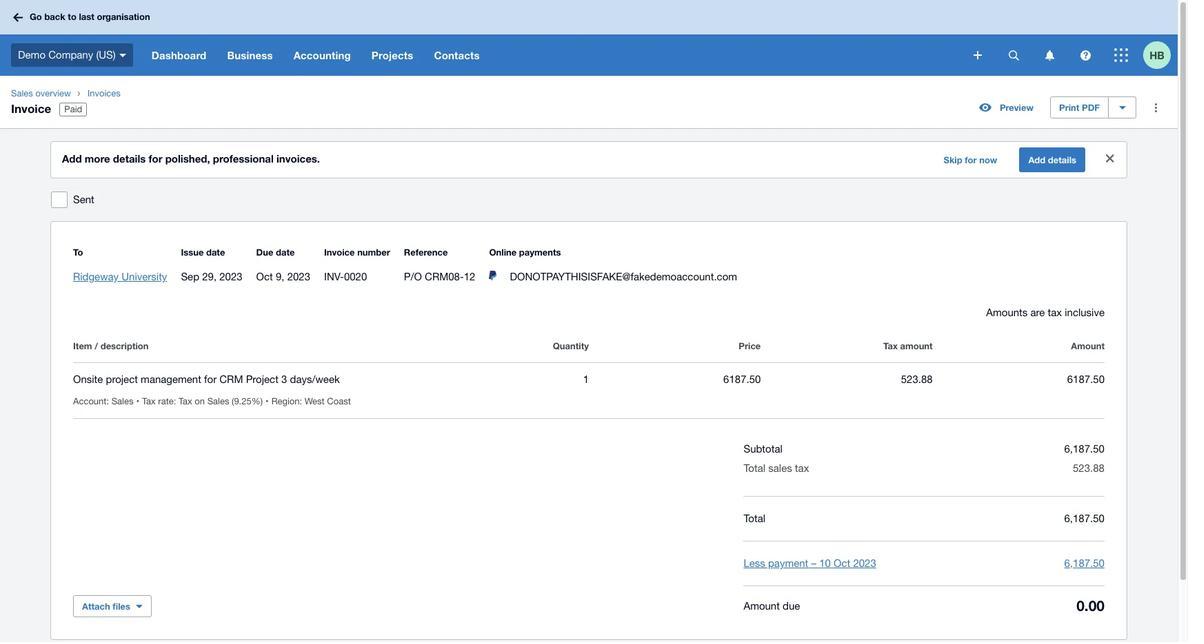Task type: describe. For each thing, give the bounding box(es) containing it.
0 horizontal spatial svg image
[[974, 51, 982, 59]]

number
[[357, 247, 390, 258]]

svg image up pdf
[[1081, 50, 1091, 60]]

amounts
[[987, 307, 1028, 319]]

quantity
[[553, 341, 589, 352]]

1 horizontal spatial svg image
[[1045, 50, 1054, 60]]

back
[[44, 11, 65, 22]]

row containing item / description
[[73, 338, 1105, 363]]

coast
[[327, 397, 351, 407]]

accounting
[[294, 49, 351, 61]]

go back to last organisation
[[30, 11, 150, 22]]

invoices
[[88, 88, 121, 99]]

amount for amount due
[[744, 600, 780, 612]]

p/o
[[404, 271, 422, 283]]

invoices link
[[82, 87, 126, 101]]

due
[[256, 247, 273, 258]]

project
[[246, 374, 279, 386]]

svg image inside demo company (us) "popup button"
[[119, 54, 126, 57]]

invoice for invoice number
[[324, 247, 355, 258]]

3
[[281, 374, 287, 386]]

polished,
[[165, 152, 210, 165]]

2 horizontal spatial sales
[[207, 397, 229, 407]]

: for region
[[300, 397, 302, 407]]

days/week
[[290, 374, 340, 386]]

total for total sales tax
[[744, 463, 766, 475]]

reference
[[404, 247, 448, 258]]

description
[[100, 341, 149, 352]]

more invoice options image
[[1142, 94, 1170, 121]]

due date
[[256, 247, 295, 258]]

–
[[812, 558, 817, 570]]

: for account
[[107, 397, 109, 407]]

more
[[85, 152, 110, 165]]

2023 for oct 9, 2023
[[287, 271, 310, 283]]

tax for tax rate : tax on sales (9.25%)
[[142, 397, 156, 407]]

issue date
[[181, 247, 225, 258]]

paid
[[64, 104, 82, 115]]

tax amount column header
[[761, 338, 933, 355]]

/
[[95, 341, 98, 352]]

banner containing hb
[[0, 0, 1178, 76]]

close image
[[1097, 145, 1124, 172]]

sales overview link
[[6, 87, 76, 101]]

9,
[[276, 271, 285, 283]]

523.88 inside cell
[[901, 374, 933, 386]]

skip for now button
[[936, 149, 1006, 171]]

account
[[73, 397, 107, 407]]

3 6,187.50 from the top
[[1065, 558, 1105, 570]]

total sales tax
[[744, 463, 809, 475]]

dashboard
[[152, 49, 207, 61]]

total for total
[[744, 513, 766, 525]]

add more details for polished, professional invoices. status
[[51, 142, 1127, 178]]

2023 for sep 29, 2023
[[220, 271, 243, 283]]

29,
[[202, 271, 217, 283]]

on
[[195, 397, 205, 407]]

due
[[783, 600, 800, 612]]

overview
[[35, 88, 71, 99]]

add details
[[1029, 155, 1077, 166]]

(us)
[[96, 49, 116, 61]]

sep
[[181, 271, 199, 283]]

projects button
[[361, 34, 424, 76]]

now
[[980, 155, 998, 166]]

inv-
[[324, 271, 344, 283]]

attach files button
[[73, 596, 152, 618]]

svg image up preview on the right top
[[1009, 50, 1019, 60]]

for for onsite project management for crm project 3 days/week
[[204, 374, 217, 386]]

to
[[68, 11, 76, 22]]

online payments
[[489, 247, 561, 258]]

inv-0020
[[324, 271, 367, 283]]

item / description
[[73, 341, 149, 352]]

print pdf
[[1060, 102, 1100, 113]]

amount column header
[[933, 338, 1105, 355]]

tax for are
[[1048, 307, 1062, 319]]

523.88 cell
[[761, 372, 933, 388]]

cell containing tax rate
[[142, 397, 272, 407]]

preview button
[[971, 97, 1042, 119]]

1
[[583, 374, 589, 386]]

(9.25%)
[[232, 397, 263, 407]]

6,187.50 for subtotal
[[1065, 444, 1105, 455]]

west
[[305, 397, 325, 407]]

pdf
[[1082, 102, 1100, 113]]

print pdf button
[[1051, 97, 1109, 119]]

amounts are tax inclusive
[[987, 307, 1105, 319]]

item
[[73, 341, 92, 352]]

cell containing region
[[272, 397, 356, 407]]

6,187.50 for total
[[1065, 513, 1105, 525]]

dashboard link
[[141, 34, 217, 76]]

less
[[744, 558, 766, 570]]

business button
[[217, 34, 283, 76]]

10
[[820, 558, 831, 570]]

table containing onsite project management for crm project 3 days/week
[[73, 321, 1105, 419]]

region : west coast
[[272, 397, 351, 407]]

attach files
[[82, 602, 130, 613]]

demo company (us) button
[[0, 34, 141, 76]]

project
[[106, 374, 138, 386]]

price
[[739, 341, 761, 352]]

details inside button
[[1048, 155, 1077, 166]]

amount due
[[744, 600, 800, 612]]

price column header
[[589, 338, 761, 355]]

payments
[[519, 247, 561, 258]]

cell containing account
[[73, 397, 142, 407]]

last
[[79, 11, 94, 22]]

demo
[[18, 49, 46, 61]]

svg image inside go back to last organisation link
[[13, 13, 23, 22]]

0 vertical spatial oct
[[256, 271, 273, 283]]

accounting button
[[283, 34, 361, 76]]

onsite
[[73, 374, 103, 386]]



Task type: locate. For each thing, give the bounding box(es) containing it.
0.00
[[1077, 598, 1105, 615]]

1 horizontal spatial sales
[[112, 397, 133, 407]]

0 horizontal spatial tax
[[795, 463, 809, 475]]

add more details for polished, professional invoices.
[[62, 152, 320, 165]]

1 total from the top
[[744, 463, 766, 475]]

cell
[[73, 397, 142, 407], [142, 397, 272, 407], [272, 397, 356, 407]]

1 cell from the left
[[73, 397, 142, 407]]

sales
[[769, 463, 792, 475]]

1 vertical spatial 6,187.50
[[1065, 513, 1105, 525]]

svg image
[[13, 13, 23, 22], [1009, 50, 1019, 60], [1081, 50, 1091, 60], [119, 54, 126, 57]]

:
[[107, 397, 109, 407], [174, 397, 176, 407], [300, 397, 302, 407]]

0 horizontal spatial 6187.50
[[724, 374, 761, 386]]

online
[[489, 247, 517, 258]]

amount
[[1072, 341, 1105, 352], [744, 600, 780, 612]]

0 horizontal spatial 2023
[[220, 271, 243, 283]]

hb button
[[1144, 34, 1178, 76]]

1 6187.50 cell from the left
[[589, 372, 761, 388]]

1 horizontal spatial :
[[174, 397, 176, 407]]

files
[[113, 602, 130, 613]]

date right due
[[276, 247, 295, 258]]

sent
[[73, 194, 94, 206]]

amount
[[901, 341, 933, 352]]

6187.50 for second '6187.50' cell from the left
[[1068, 374, 1105, 386]]

demo company (us)
[[18, 49, 116, 61]]

ridgeway university
[[73, 271, 167, 283]]

1 vertical spatial 523.88
[[1073, 463, 1105, 475]]

1 horizontal spatial 523.88
[[1073, 463, 1105, 475]]

cell down onsite project management for crm project 3 days/week
[[142, 397, 272, 407]]

0 vertical spatial amount
[[1072, 341, 1105, 352]]

1 vertical spatial oct
[[834, 558, 851, 570]]

svg image left hb
[[1115, 48, 1129, 62]]

6187.50 for 1st '6187.50' cell from the left
[[724, 374, 761, 386]]

6,187.50 link
[[1065, 558, 1105, 570]]

2 horizontal spatial :
[[300, 397, 302, 407]]

add right now
[[1029, 155, 1046, 166]]

0 horizontal spatial oct
[[256, 271, 273, 283]]

2 6187.50 cell from the left
[[933, 372, 1105, 388]]

2 horizontal spatial svg image
[[1115, 48, 1129, 62]]

tax
[[884, 341, 898, 352], [142, 397, 156, 407], [179, 397, 192, 407]]

2 horizontal spatial tax
[[884, 341, 898, 352]]

0 vertical spatial 6,187.50
[[1065, 444, 1105, 455]]

1 : from the left
[[107, 397, 109, 407]]

0020
[[344, 271, 367, 283]]

rate
[[158, 397, 174, 407]]

2 date from the left
[[276, 247, 295, 258]]

banner
[[0, 0, 1178, 76]]

date for 29,
[[206, 247, 225, 258]]

2 : from the left
[[174, 397, 176, 407]]

preview
[[1000, 102, 1034, 113]]

0 horizontal spatial date
[[206, 247, 225, 258]]

2 row from the top
[[73, 364, 1105, 419]]

0 horizontal spatial 523.88
[[901, 374, 933, 386]]

account : sales
[[73, 397, 133, 407]]

6187.50 cell
[[589, 372, 761, 388], [933, 372, 1105, 388]]

6187.50
[[724, 374, 761, 386], [1068, 374, 1105, 386]]

0 horizontal spatial for
[[149, 152, 162, 165]]

row down quantity
[[73, 364, 1105, 419]]

0 vertical spatial invoice
[[11, 101, 51, 116]]

tax for tax amount
[[884, 341, 898, 352]]

0 vertical spatial tax
[[1048, 307, 1062, 319]]

0 horizontal spatial tax
[[142, 397, 156, 407]]

0 horizontal spatial details
[[113, 152, 146, 165]]

attach
[[82, 602, 110, 613]]

1 6,187.50 from the top
[[1065, 444, 1105, 455]]

2 6187.50 from the left
[[1068, 374, 1105, 386]]

1 horizontal spatial 6187.50
[[1068, 374, 1105, 386]]

tax amount
[[884, 341, 933, 352]]

1 vertical spatial amount
[[744, 600, 780, 612]]

1 horizontal spatial details
[[1048, 155, 1077, 166]]

issue
[[181, 247, 204, 258]]

tax inside tax amount column header
[[884, 341, 898, 352]]

2023 right 10
[[854, 558, 877, 570]]

2023
[[220, 271, 243, 283], [287, 271, 310, 283], [854, 558, 877, 570]]

details right 'more'
[[113, 152, 146, 165]]

navigation
[[141, 34, 964, 76]]

for left now
[[965, 155, 977, 166]]

1 horizontal spatial amount
[[1072, 341, 1105, 352]]

subtotal
[[744, 444, 783, 455]]

2 total from the top
[[744, 513, 766, 525]]

print
[[1060, 102, 1080, 113]]

sales
[[11, 88, 33, 99], [112, 397, 133, 407], [207, 397, 229, 407]]

ridgeway university link
[[73, 271, 167, 283]]

amount inside amount column header
[[1072, 341, 1105, 352]]

row
[[73, 338, 1105, 363], [73, 364, 1105, 419]]

date for 9,
[[276, 247, 295, 258]]

region
[[272, 397, 300, 407]]

6187.50 cell down amount column header
[[933, 372, 1105, 388]]

3 cell from the left
[[272, 397, 356, 407]]

svg image up preview button
[[974, 51, 982, 59]]

tax left amount
[[884, 341, 898, 352]]

details left the close image
[[1048, 155, 1077, 166]]

go back to last organisation link
[[8, 5, 158, 29]]

0 horizontal spatial sales
[[11, 88, 33, 99]]

tax left on on the left of the page
[[179, 397, 192, 407]]

contacts
[[434, 49, 480, 61]]

payment
[[768, 558, 809, 570]]

to
[[73, 247, 83, 258]]

6187.50 down inclusive
[[1068, 374, 1105, 386]]

svg image up print pdf button
[[1045, 50, 1054, 60]]

3 : from the left
[[300, 397, 302, 407]]

1 horizontal spatial for
[[204, 374, 217, 386]]

0 horizontal spatial 6187.50 cell
[[589, 372, 761, 388]]

projects
[[372, 49, 414, 61]]

invoice for invoice
[[11, 101, 51, 116]]

amount for amount
[[1072, 341, 1105, 352]]

oct
[[256, 271, 273, 283], [834, 558, 851, 570]]

total up less
[[744, 513, 766, 525]]

p/o crm08-12
[[404, 271, 476, 283]]

add details button
[[1020, 148, 1086, 172]]

cell down the project
[[73, 397, 142, 407]]

1 row from the top
[[73, 338, 1105, 363]]

crm
[[220, 374, 243, 386]]

go
[[30, 11, 42, 22]]

svg image
[[1115, 48, 1129, 62], [1045, 50, 1054, 60], [974, 51, 982, 59]]

university
[[122, 271, 167, 283]]

cell down days/week
[[272, 397, 356, 407]]

tax left rate
[[142, 397, 156, 407]]

inclusive
[[1065, 307, 1105, 319]]

tax rate : tax on sales (9.25%)
[[142, 397, 263, 407]]

0 horizontal spatial invoice
[[11, 101, 51, 116]]

business
[[227, 49, 273, 61]]

1 horizontal spatial tax
[[179, 397, 192, 407]]

oct right 10
[[834, 558, 851, 570]]

1 horizontal spatial 6187.50 cell
[[933, 372, 1105, 388]]

table
[[73, 321, 1105, 419]]

add left 'more'
[[62, 152, 82, 165]]

management
[[141, 374, 201, 386]]

for left crm
[[204, 374, 217, 386]]

add inside button
[[1029, 155, 1046, 166]]

tax right sales
[[795, 463, 809, 475]]

amount down inclusive
[[1072, 341, 1105, 352]]

6187.50 cell down price column header
[[589, 372, 761, 388]]

skip
[[944, 155, 963, 166]]

row containing onsite project management for crm project 3 days/week
[[73, 364, 1105, 419]]

0 horizontal spatial :
[[107, 397, 109, 407]]

oct left 9,
[[256, 271, 273, 283]]

1 vertical spatial total
[[744, 513, 766, 525]]

1 cell
[[417, 372, 589, 388]]

0 vertical spatial total
[[744, 463, 766, 475]]

navigation containing dashboard
[[141, 34, 964, 76]]

skip for now
[[944, 155, 998, 166]]

total down subtotal
[[744, 463, 766, 475]]

onsite project management for crm project 3 days/week
[[73, 374, 340, 386]]

donotpaythisisfake@fakedemoaccount.com
[[510, 271, 737, 283]]

1 vertical spatial row
[[73, 364, 1105, 419]]

1 date from the left
[[206, 247, 225, 258]]

0 horizontal spatial add
[[62, 152, 82, 165]]

oct 9, 2023
[[256, 271, 310, 283]]

0 vertical spatial 523.88
[[901, 374, 933, 386]]

for left "polished,"
[[149, 152, 162, 165]]

date
[[206, 247, 225, 258], [276, 247, 295, 258]]

: down the project
[[107, 397, 109, 407]]

company
[[48, 49, 93, 61]]

invoices.
[[277, 152, 320, 165]]

item / description column header
[[73, 338, 417, 355]]

for for add more details for polished, professional invoices.
[[149, 152, 162, 165]]

1 horizontal spatial date
[[276, 247, 295, 258]]

1 horizontal spatial oct
[[834, 558, 851, 570]]

crm08-
[[425, 271, 464, 283]]

1 horizontal spatial tax
[[1048, 307, 1062, 319]]

6187.50 down the price
[[724, 374, 761, 386]]

1 horizontal spatial add
[[1029, 155, 1046, 166]]

tax right are
[[1048, 307, 1062, 319]]

onsite project management for crm project 3 days/week cell
[[73, 372, 417, 388]]

for inside "button"
[[965, 155, 977, 166]]

2 vertical spatial 6,187.50
[[1065, 558, 1105, 570]]

sales right on on the left of the page
[[207, 397, 229, 407]]

2 horizontal spatial for
[[965, 155, 977, 166]]

hb
[[1150, 49, 1165, 61]]

1 vertical spatial invoice
[[324, 247, 355, 258]]

row up the 1
[[73, 338, 1105, 363]]

date right issue
[[206, 247, 225, 258]]

1 horizontal spatial invoice
[[324, 247, 355, 258]]

tax for sales
[[795, 463, 809, 475]]

contacts button
[[424, 34, 490, 76]]

1 vertical spatial tax
[[795, 463, 809, 475]]

1 6187.50 from the left
[[724, 374, 761, 386]]

invoice up the inv-
[[324, 247, 355, 258]]

2 6,187.50 from the top
[[1065, 513, 1105, 525]]

add for add details
[[1029, 155, 1046, 166]]

2023 right 9,
[[287, 271, 310, 283]]

invoice down sales overview link
[[11, 101, 51, 116]]

svg image right (us)
[[119, 54, 126, 57]]

: down management
[[174, 397, 176, 407]]

add for add more details for polished, professional invoices.
[[62, 152, 82, 165]]

0 vertical spatial row
[[73, 338, 1105, 363]]

organisation
[[97, 11, 150, 22]]

: left west
[[300, 397, 302, 407]]

amount left due
[[744, 600, 780, 612]]

sales down the project
[[112, 397, 133, 407]]

svg image left go
[[13, 13, 23, 22]]

2 cell from the left
[[142, 397, 272, 407]]

invoice
[[11, 101, 51, 116], [324, 247, 355, 258]]

0 horizontal spatial amount
[[744, 600, 780, 612]]

quantity column header
[[417, 338, 589, 355]]

for inside cell
[[204, 374, 217, 386]]

2023 right 29,
[[220, 271, 243, 283]]

sales left overview
[[11, 88, 33, 99]]

1 horizontal spatial 2023
[[287, 271, 310, 283]]

2 horizontal spatial 2023
[[854, 558, 877, 570]]



Task type: vqa. For each thing, say whether or not it's contained in the screenshot.


